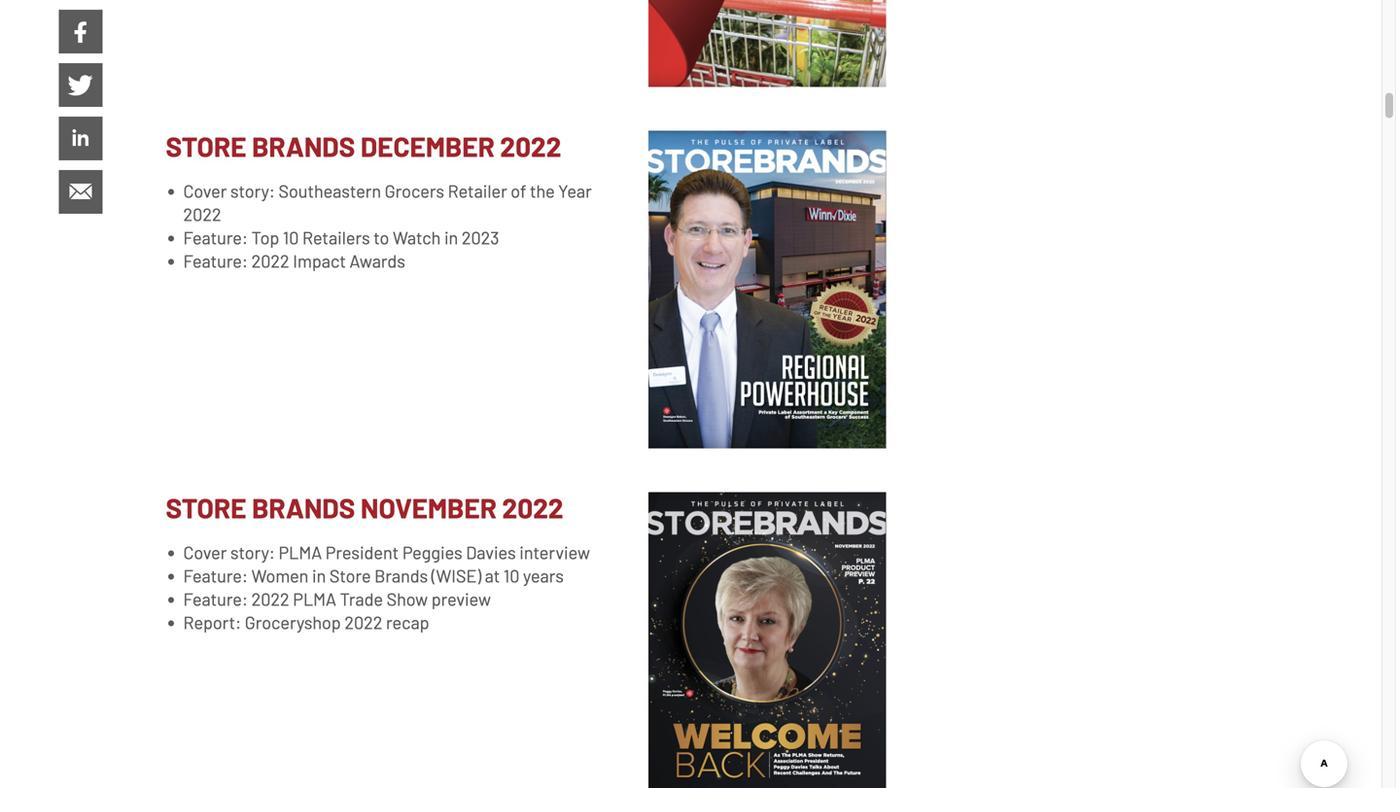Task type: describe. For each thing, give the bounding box(es) containing it.
to
[[374, 227, 389, 248]]

1 feature: from the top
[[183, 227, 248, 248]]

at
[[485, 566, 500, 586]]

year
[[559, 180, 592, 201]]

president
[[326, 542, 399, 563]]

twitter link
[[59, 63, 103, 107]]

twitter image
[[59, 63, 103, 107]]

in inside cover story: southeastern grocers retailer of the year 2022 feature: top 10 retailers to watch in 2023 feature: 2022 impact awards
[[444, 227, 458, 248]]

store brands january/february 2023 image
[[649, 0, 886, 87]]

davies
[[466, 542, 516, 563]]

show
[[387, 589, 428, 610]]

store brands november 2022
[[166, 492, 564, 524]]

10 inside cover story: southeastern grocers retailer of the year 2022 feature: top 10 retailers to watch in 2023 feature: 2022 impact awards
[[283, 227, 299, 248]]

2022 impact
[[251, 250, 346, 271]]

trade
[[340, 589, 383, 610]]

store for store brands november 2022
[[166, 492, 247, 524]]

watch
[[393, 227, 441, 248]]

2022 inside cover story: southeastern grocers retailer of the year 2022 feature: top 10 retailers to watch in 2023 feature: 2022 impact awards
[[183, 204, 221, 225]]

retailers
[[302, 227, 370, 248]]

story: for 2022
[[230, 180, 275, 201]]

groceryshop
[[245, 612, 341, 633]]

grocers
[[385, 180, 444, 201]]

brands for december
[[252, 130, 355, 162]]

store for store brands december 2022
[[166, 130, 247, 162]]

southeastern
[[279, 180, 381, 201]]



Task type: vqa. For each thing, say whether or not it's contained in the screenshot.
store brands november 2022
yes



Task type: locate. For each thing, give the bounding box(es) containing it.
10 inside cover story: plma president peggies davies interview feature: women in store brands (wise) at 10 years feature: 2022 plma trade show preview report: groceryshop 2022 recap
[[504, 566, 520, 586]]

years
[[523, 566, 564, 586]]

store brands november 2022 link
[[166, 492, 564, 524]]

1 story: from the top
[[230, 180, 275, 201]]

2 brands from the top
[[252, 492, 355, 524]]

of
[[511, 180, 527, 201]]

interview
[[520, 542, 590, 563]]

facebook link
[[59, 10, 103, 53]]

cover
[[183, 180, 227, 201], [183, 542, 227, 563]]

cover story: plma president peggies davies interview feature: women in store brands (wise) at 10 years feature: 2022 plma trade show preview report: groceryshop 2022 recap
[[183, 542, 590, 633]]

cover inside cover story: plma president peggies davies interview feature: women in store brands (wise) at 10 years feature: 2022 plma trade show preview report: groceryshop 2022 recap
[[183, 542, 227, 563]]

brands up women on the left bottom of the page
[[252, 492, 355, 524]]

1 vertical spatial brands
[[252, 492, 355, 524]]

women
[[251, 566, 309, 586]]

store brands december 2022 image
[[649, 131, 886, 449]]

in left store
[[312, 566, 326, 586]]

email image
[[59, 170, 103, 214]]

plma up groceryshop
[[293, 589, 336, 610]]

1 vertical spatial cover
[[183, 542, 227, 563]]

10 right "at"
[[504, 566, 520, 586]]

story: inside cover story: southeastern grocers retailer of the year 2022 feature: top 10 retailers to watch in 2023 feature: 2022 impact awards
[[230, 180, 275, 201]]

store brands december 2022
[[166, 130, 562, 162]]

2 story: from the top
[[230, 542, 275, 563]]

2 feature: from the top
[[183, 250, 248, 271]]

email link
[[59, 170, 103, 214]]

story: for women
[[230, 542, 275, 563]]

0 vertical spatial story:
[[230, 180, 275, 201]]

retailer
[[448, 180, 507, 201]]

cover inside cover story: southeastern grocers retailer of the year 2022 feature: top 10 retailers to watch in 2023 feature: 2022 impact awards
[[183, 180, 227, 201]]

1 horizontal spatial 10
[[504, 566, 520, 586]]

recap
[[386, 612, 429, 633]]

brands for november
[[252, 492, 355, 524]]

0 vertical spatial 10
[[283, 227, 299, 248]]

top
[[251, 227, 279, 248]]

1 vertical spatial in
[[312, 566, 326, 586]]

in inside cover story: plma president peggies davies interview feature: women in store brands (wise) at 10 years feature: 2022 plma trade show preview report: groceryshop 2022 recap
[[312, 566, 326, 586]]

1 brands from the top
[[252, 130, 355, 162]]

facebook image
[[59, 10, 103, 53]]

report:
[[183, 612, 241, 633]]

cover for cover story: plma president peggies davies interview feature: women in store brands (wise) at 10 years feature: 2022 plma trade show preview report: groceryshop 2022 recap
[[183, 542, 227, 563]]

1 vertical spatial plma
[[293, 589, 336, 610]]

0 vertical spatial cover
[[183, 180, 227, 201]]

store brands december 2022 link
[[166, 130, 562, 162]]

1 horizontal spatial in
[[444, 227, 458, 248]]

story: up women on the left bottom of the page
[[230, 542, 275, 563]]

1 vertical spatial store
[[166, 492, 247, 524]]

december
[[361, 130, 495, 162]]

10 up 2022 impact at the left top of page
[[283, 227, 299, 248]]

0 vertical spatial in
[[444, 227, 458, 248]]

preview
[[432, 589, 491, 610]]

0 horizontal spatial in
[[312, 566, 326, 586]]

10
[[283, 227, 299, 248], [504, 566, 520, 586]]

brands
[[252, 130, 355, 162], [252, 492, 355, 524]]

cover for cover story: southeastern grocers retailer of the year 2022 feature: top 10 retailers to watch in 2023 feature: 2022 impact awards
[[183, 180, 227, 201]]

2022
[[500, 130, 562, 162], [183, 204, 221, 225], [502, 492, 564, 524], [251, 589, 290, 610], [345, 612, 383, 633]]

november
[[361, 492, 497, 524]]

feature:
[[183, 227, 248, 248], [183, 250, 248, 271], [183, 566, 248, 586], [183, 589, 248, 610]]

plma
[[279, 542, 322, 563], [293, 589, 336, 610]]

store
[[330, 566, 371, 586]]

in
[[444, 227, 458, 248], [312, 566, 326, 586]]

1 vertical spatial 10
[[504, 566, 520, 586]]

2 cover from the top
[[183, 542, 227, 563]]

(wise)
[[432, 566, 481, 586]]

4 feature: from the top
[[183, 589, 248, 610]]

0 vertical spatial plma
[[279, 542, 322, 563]]

3 feature: from the top
[[183, 566, 248, 586]]

linkedin link
[[59, 117, 103, 160]]

story: inside cover story: plma president peggies davies interview feature: women in store brands (wise) at 10 years feature: 2022 plma trade show preview report: groceryshop 2022 recap
[[230, 542, 275, 563]]

0 vertical spatial brands
[[252, 130, 355, 162]]

brands
[[375, 566, 428, 586]]

linkedin image
[[59, 117, 103, 160]]

1 vertical spatial story:
[[230, 542, 275, 563]]

awards
[[350, 250, 405, 271]]

brands up southeastern
[[252, 130, 355, 162]]

story: up "top" on the top
[[230, 180, 275, 201]]

2 store from the top
[[166, 492, 247, 524]]

0 vertical spatial store
[[166, 130, 247, 162]]

in left 2023
[[444, 227, 458, 248]]

the
[[530, 180, 555, 201]]

store brands 2022 plma image
[[649, 493, 886, 789]]

0 horizontal spatial 10
[[283, 227, 299, 248]]

1 store from the top
[[166, 130, 247, 162]]

1 cover from the top
[[183, 180, 227, 201]]

peggies
[[402, 542, 463, 563]]

2023
[[462, 227, 499, 248]]

plma up women on the left bottom of the page
[[279, 542, 322, 563]]

story:
[[230, 180, 275, 201], [230, 542, 275, 563]]

cover story: southeastern grocers retailer of the year 2022 feature: top 10 retailers to watch in 2023 feature: 2022 impact awards
[[183, 180, 592, 271]]

store
[[166, 130, 247, 162], [166, 492, 247, 524]]



